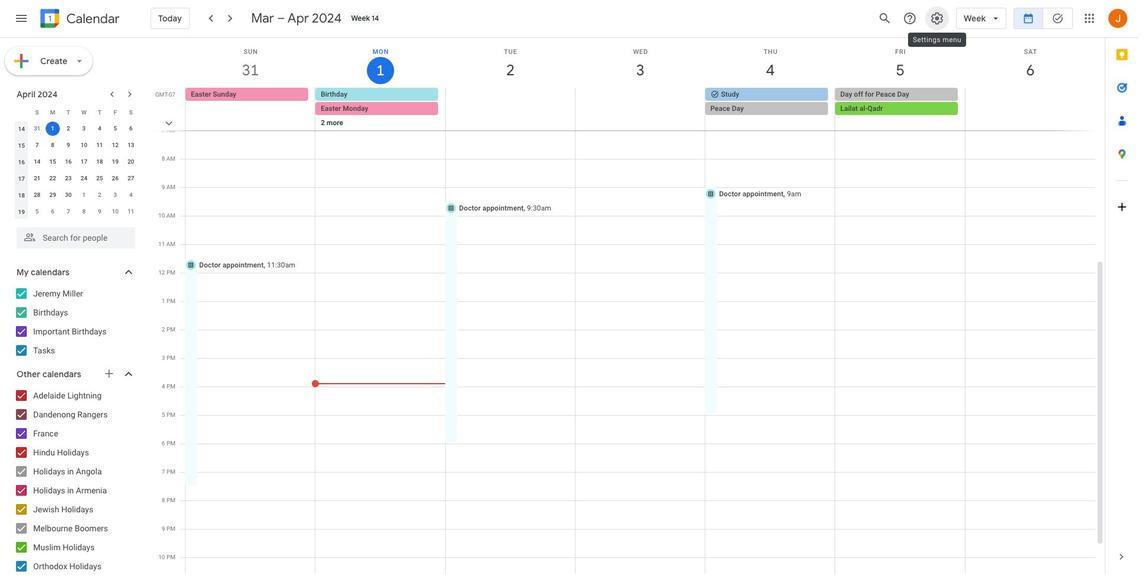 Task type: describe. For each thing, give the bounding box(es) containing it.
may 3 element
[[108, 188, 122, 202]]

25 element
[[93, 171, 107, 186]]

may 9 element
[[93, 205, 107, 219]]

14 element
[[30, 155, 44, 169]]

may 6 element
[[46, 205, 60, 219]]

settings menu image
[[931, 11, 945, 26]]

heading inside calendar element
[[64, 12, 120, 26]]

23 element
[[61, 171, 76, 186]]

16 element
[[61, 155, 76, 169]]

3 element
[[77, 122, 91, 136]]

march 31 element
[[30, 122, 44, 136]]

24 element
[[77, 171, 91, 186]]

5 element
[[108, 122, 122, 136]]

17 element
[[77, 155, 91, 169]]

main drawer image
[[14, 11, 28, 26]]

20 element
[[124, 155, 138, 169]]

8 element
[[46, 138, 60, 152]]

my calendars list
[[2, 284, 147, 360]]

2 element
[[61, 122, 76, 136]]

27 element
[[124, 171, 138, 186]]

may 11 element
[[124, 205, 138, 219]]

may 10 element
[[108, 205, 122, 219]]

28 element
[[30, 188, 44, 202]]

30 element
[[61, 188, 76, 202]]

column header inside april 2024 grid
[[14, 104, 29, 120]]

1, today element
[[46, 122, 60, 136]]



Task type: vqa. For each thing, say whether or not it's contained in the screenshot.
the availability within the Calendars Checked For Availability Greg Robinson
no



Task type: locate. For each thing, give the bounding box(es) containing it.
cell inside row group
[[45, 120, 61, 137]]

row
[[180, 88, 1106, 145], [14, 104, 139, 120], [14, 120, 139, 137], [14, 137, 139, 154], [14, 154, 139, 170], [14, 170, 139, 187], [14, 187, 139, 203], [14, 203, 139, 220]]

7 element
[[30, 138, 44, 152]]

21 element
[[30, 171, 44, 186]]

row group
[[14, 120, 139, 220]]

may 2 element
[[93, 188, 107, 202]]

may 7 element
[[61, 205, 76, 219]]

None search field
[[0, 222, 147, 249]]

22 element
[[46, 171, 60, 186]]

26 element
[[108, 171, 122, 186]]

april 2024 grid
[[11, 104, 139, 220]]

may 4 element
[[124, 188, 138, 202]]

may 5 element
[[30, 205, 44, 219]]

29 element
[[46, 188, 60, 202]]

row group inside april 2024 grid
[[14, 120, 139, 220]]

18 element
[[93, 155, 107, 169]]

10 element
[[77, 138, 91, 152]]

19 element
[[108, 155, 122, 169]]

Search for people text field
[[24, 227, 128, 249]]

12 element
[[108, 138, 122, 152]]

tab list
[[1106, 38, 1139, 540]]

calendar element
[[38, 7, 120, 33]]

column header
[[14, 104, 29, 120]]

6 element
[[124, 122, 138, 136]]

other calendars list
[[2, 386, 147, 574]]

9 element
[[61, 138, 76, 152]]

may 1 element
[[77, 188, 91, 202]]

13 element
[[124, 138, 138, 152]]

add other calendars image
[[103, 368, 115, 380]]

heading
[[64, 12, 120, 26]]

may 8 element
[[77, 205, 91, 219]]

4 element
[[93, 122, 107, 136]]

cell
[[316, 88, 446, 145], [446, 88, 576, 145], [576, 88, 706, 145], [706, 88, 836, 145], [836, 88, 966, 145], [966, 88, 1096, 145], [45, 120, 61, 137]]

grid
[[152, 38, 1106, 574]]

11 element
[[93, 138, 107, 152]]

15 element
[[46, 155, 60, 169]]



